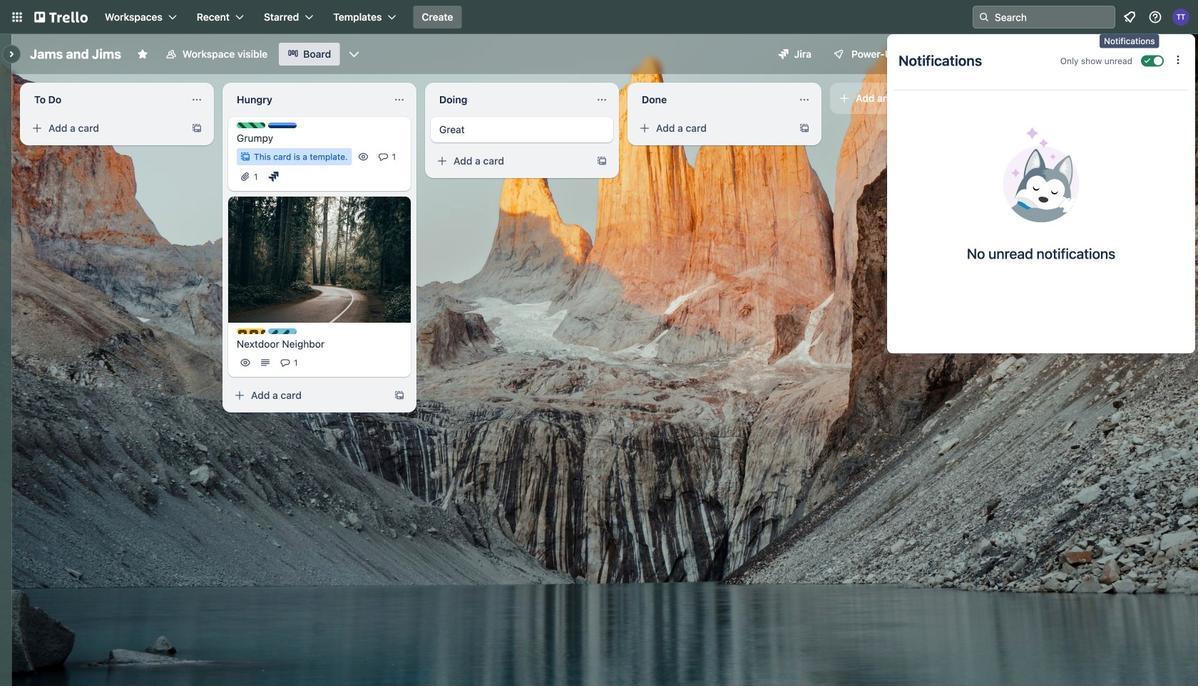Task type: locate. For each thing, give the bounding box(es) containing it.
show menu image
[[1172, 47, 1186, 61]]

0 vertical spatial create from template… image
[[799, 123, 810, 134]]

1 horizontal spatial sm image
[[915, 43, 935, 63]]

0 vertical spatial sm image
[[915, 43, 935, 63]]

0 vertical spatial create from template… image
[[191, 123, 203, 134]]

taco image
[[1003, 128, 1080, 223]]

open information menu image
[[1149, 10, 1163, 24]]

Board name text field
[[23, 43, 128, 66]]

Search field
[[973, 6, 1116, 29]]

None text field
[[228, 88, 388, 111], [431, 88, 591, 111], [633, 88, 793, 111], [228, 88, 388, 111], [431, 88, 591, 111], [633, 88, 793, 111]]

tooltip
[[1100, 34, 1160, 48]]

star or unstar board image
[[137, 49, 148, 60]]

0 horizontal spatial sm image
[[266, 170, 281, 184]]

0 horizontal spatial create from template… image
[[596, 156, 608, 167]]

create from template… image
[[799, 123, 810, 134], [596, 156, 608, 167]]

back to home image
[[34, 6, 88, 29]]

1 horizontal spatial create from template… image
[[799, 123, 810, 134]]

terry turtle (terryturtle) image
[[1066, 44, 1086, 64]]

None text field
[[26, 88, 185, 111]]

1 horizontal spatial create from template… image
[[394, 390, 405, 402]]

color: sky, title: "flying cars" element
[[268, 329, 297, 335]]

sm image
[[915, 43, 935, 63], [266, 170, 281, 184]]

create from template… image
[[191, 123, 203, 134], [394, 390, 405, 402]]

1 vertical spatial sm image
[[266, 170, 281, 184]]



Task type: describe. For each thing, give the bounding box(es) containing it.
1 vertical spatial create from template… image
[[394, 390, 405, 402]]

color: green, title: none image
[[237, 123, 265, 128]]

0 notifications image
[[1121, 9, 1139, 26]]

search image
[[979, 11, 990, 23]]

chestercheeetah (chestercheeetah) image
[[1085, 44, 1105, 64]]

color: yellow, title: none image
[[237, 329, 265, 335]]

primary element
[[0, 0, 1198, 34]]

1 vertical spatial create from template… image
[[596, 156, 608, 167]]

color: blue, title: none image
[[268, 123, 297, 128]]

terry turtle (terryturtle) image
[[1173, 9, 1190, 26]]

jira icon image
[[779, 49, 789, 59]]

0 horizontal spatial create from template… image
[[191, 123, 203, 134]]

customize views image
[[347, 47, 361, 61]]



Task type: vqa. For each thing, say whether or not it's contained in the screenshot.
second Starred Icon
no



